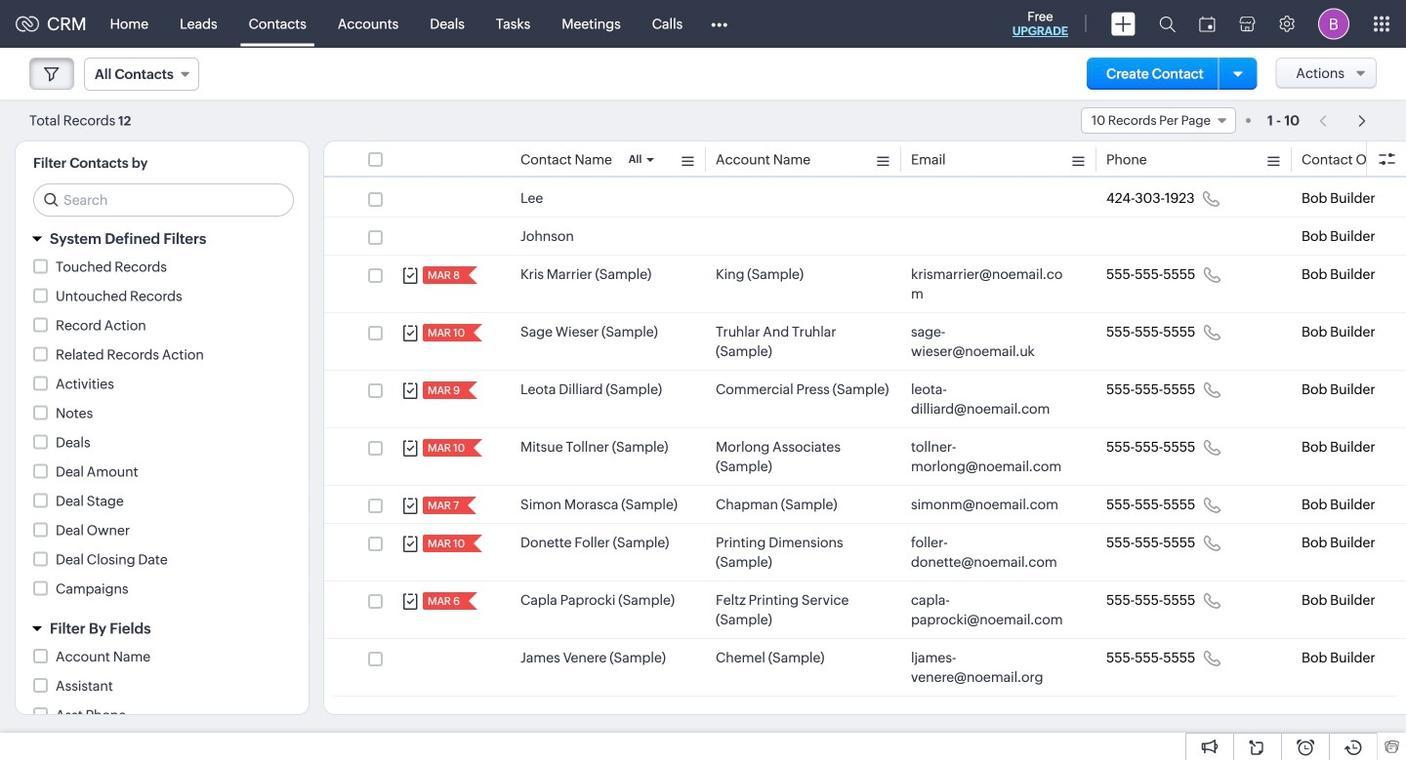 Task type: describe. For each thing, give the bounding box(es) containing it.
search element
[[1148, 0, 1188, 48]]

Search text field
[[34, 185, 293, 216]]

create menu element
[[1100, 0, 1148, 47]]

Other Modules field
[[699, 8, 741, 40]]

search image
[[1159, 16, 1176, 32]]

profile element
[[1307, 0, 1361, 47]]



Task type: vqa. For each thing, say whether or not it's contained in the screenshot.
Logo
yes



Task type: locate. For each thing, give the bounding box(es) containing it.
None field
[[84, 58, 199, 91], [1081, 107, 1236, 134], [84, 58, 199, 91], [1081, 107, 1236, 134]]

row group
[[324, 180, 1406, 697]]

profile image
[[1318, 8, 1350, 40]]

calendar image
[[1199, 16, 1216, 32]]

create menu image
[[1111, 12, 1136, 36]]

logo image
[[16, 16, 39, 32]]



